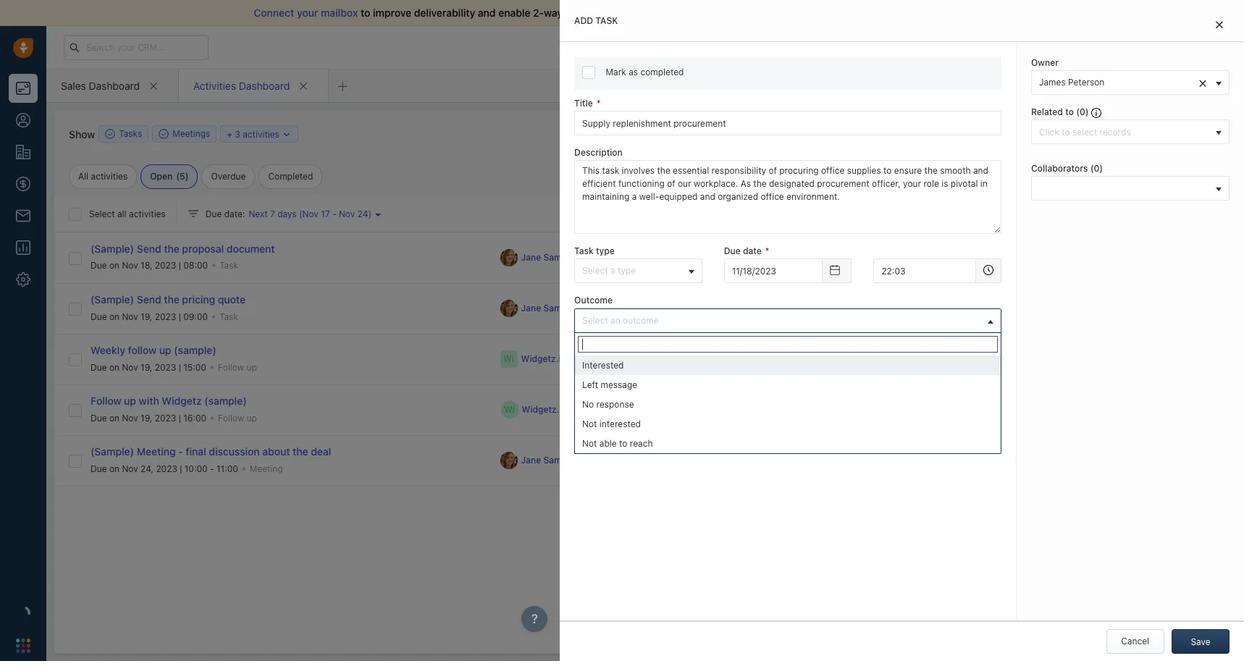 Task type: vqa. For each thing, say whether or not it's contained in the screenshot.


Task type: locate. For each thing, give the bounding box(es) containing it.
due for (sample) meeting - final discussion about the deal
[[91, 463, 107, 474]]

1 vertical spatial jane sampleton (sample) link
[[521, 302, 629, 315]]

add meeting
[[743, 128, 795, 139]]

jane for (sample) send the pricing quote
[[521, 303, 541, 314]]

0 vertical spatial not
[[583, 418, 597, 429]]

mark complete button
[[741, 245, 831, 270], [741, 296, 831, 321], [741, 347, 831, 372]]

dashboard for sales dashboard
[[89, 79, 140, 92]]

1 vertical spatial widgetz.io (sample) link
[[522, 404, 607, 416]]

task inside button
[[665, 128, 682, 139]]

2 horizontal spatial activities
[[243, 129, 280, 139]]

| for final
[[180, 463, 182, 474]]

19, down (sample) send the pricing quote
[[141, 311, 152, 322]]

2 vertical spatial (sample)
[[91, 446, 134, 458]]

2 on from the top
[[109, 311, 120, 322]]

3 on from the top
[[109, 362, 120, 373]]

1 vertical spatial select
[[583, 265, 608, 276]]

james
[[1040, 77, 1066, 88]]

follow up up discussion
[[218, 413, 257, 423]]

0 down peterson on the top right
[[1080, 107, 1086, 117]]

goals
[[842, 175, 865, 186]]

0 vertical spatial task
[[596, 15, 618, 26]]

to
[[361, 7, 370, 19], [1066, 107, 1074, 117], [619, 438, 628, 449]]

+ up microsoft teams
[[1013, 184, 1019, 195]]

activities right 3
[[243, 129, 280, 139]]

widgetz.io left the interested
[[521, 354, 566, 365]]

0 vertical spatial activities
[[243, 129, 280, 139]]

| for proposal
[[179, 260, 181, 271]]

18,
[[141, 260, 152, 271]]

meeting
[[762, 128, 795, 139]]

task for quote
[[220, 311, 238, 322]]

1 horizontal spatial 17
[[897, 282, 907, 295]]

+ left 3
[[227, 129, 232, 139]]

1 horizontal spatial connect
[[893, 184, 928, 195]]

days
[[278, 209, 297, 219]]

explore
[[971, 41, 1002, 52]]

(sample) up 16:00
[[204, 395, 247, 407]]

nov left 24,
[[122, 463, 138, 474]]

2 vertical spatial mark complete button
[[741, 347, 831, 372]]

an
[[611, 315, 621, 326]]

task type
[[575, 246, 615, 257]]

mark complete up left message option
[[763, 354, 824, 364]]

Title text field
[[575, 111, 1002, 136]]

1 mark complete button from the top
[[741, 245, 831, 270]]

jane sampleton (sample) link down select a type at the top of the page
[[521, 302, 629, 315]]

+ 3 activities
[[227, 129, 280, 139]]

2 vertical spatial complete
[[786, 354, 824, 364]]

not inside 'option'
[[583, 418, 597, 429]]

complete down -- text field
[[786, 303, 824, 314]]

task for document
[[220, 260, 238, 271]]

widgetz.io (sample)
[[521, 354, 606, 365], [522, 405, 607, 415]]

add down "completed"
[[646, 128, 663, 139]]

| left 09:00
[[179, 311, 181, 322]]

to right able
[[619, 438, 628, 449]]

widgetz.io (sample) up left
[[521, 354, 606, 365]]

james peterson
[[1040, 77, 1105, 88]]

mark down -- text field
[[763, 303, 783, 314]]

dashboard for activities dashboard
[[239, 79, 290, 92]]

weekly follow up (sample)
[[91, 344, 216, 357]]

list box
[[575, 355, 1001, 453]]

0 vertical spatial widgetz.io
[[521, 354, 566, 365]]

activities
[[243, 129, 280, 139], [91, 171, 128, 182], [129, 209, 166, 219]]

mark
[[606, 67, 627, 78], [763, 252, 783, 263], [763, 303, 783, 314], [763, 354, 783, 364]]

(sample) send the proposal document
[[91, 243, 275, 255]]

- left 11:00
[[210, 463, 214, 474]]

not able to reach
[[583, 438, 653, 449]]

2023 for widgetz
[[155, 413, 176, 423]]

no
[[583, 399, 594, 410]]

sampleton down not able to reach on the bottom of page
[[544, 455, 589, 466]]

1 vertical spatial mark complete
[[763, 303, 824, 314]]

2 dashboard from the left
[[239, 79, 290, 92]]

1 vertical spatial widgetz.io (sample)
[[522, 405, 607, 415]]

(sample) up 15:00
[[174, 344, 216, 357]]

0 vertical spatial jane
[[521, 252, 541, 263]]

sampleton for (sample) meeting - final discussion about the deal
[[544, 455, 589, 466]]

follow up right 15:00
[[218, 362, 257, 373]]

0 vertical spatial the
[[164, 243, 180, 255]]

mark complete button down -- text field
[[741, 296, 831, 321]]

plans
[[1005, 41, 1027, 52]]

1 horizontal spatial type
[[618, 265, 636, 276]]

0 vertical spatial complete
[[786, 252, 824, 263]]

2023 right 24,
[[156, 463, 177, 474]]

widgetz.io (sample) link down left
[[522, 404, 607, 416]]

08:00
[[183, 260, 208, 271]]

list box containing interested
[[575, 355, 1001, 453]]

1 vertical spatial 19,
[[141, 362, 152, 373]]

completed
[[641, 67, 685, 78]]

| left 10:00 at the left bottom
[[180, 463, 182, 474]]

2 vertical spatial to
[[619, 438, 628, 449]]

my calendar
[[897, 148, 955, 160]]

1 horizontal spatial +
[[1013, 184, 1019, 195]]

0 vertical spatial connect
[[254, 7, 294, 19]]

have
[[1047, 643, 1066, 654]]

0 vertical spatial widgetz.io (sample)
[[521, 354, 606, 365]]

mark inside × tab panel
[[606, 67, 627, 78]]

1 vertical spatial the
[[164, 294, 180, 306]]

5 on from the top
[[109, 463, 120, 474]]

0 vertical spatial add task
[[575, 15, 618, 26]]

1 vertical spatial sampleton
[[544, 303, 589, 314]]

3 jane from the top
[[521, 455, 541, 466]]

cancel
[[1122, 636, 1150, 647]]

0 vertical spatial send
[[137, 243, 161, 255]]

view
[[786, 175, 806, 186]]

(sample) down due on nov 19, 2023 | 16:00
[[91, 446, 134, 458]]

select left all
[[89, 209, 115, 219]]

2 horizontal spatial to
[[1066, 107, 1074, 117]]

2 vertical spatial sampleton
[[544, 455, 589, 466]]

1 vertical spatial follow up
[[218, 413, 257, 423]]

19,
[[141, 311, 152, 322], [141, 362, 152, 373], [141, 413, 152, 423]]

nov left 24
[[339, 209, 355, 219]]

0 horizontal spatial 17
[[321, 209, 330, 219]]

and
[[478, 7, 496, 19]]

on
[[109, 260, 120, 271], [109, 311, 120, 322], [109, 362, 120, 373], [109, 413, 120, 423], [109, 463, 120, 474]]

2 (sample) from the top
[[91, 294, 134, 306]]

task down quote
[[220, 311, 238, 322]]

send for pricing
[[137, 294, 161, 306]]

1 vertical spatial jane
[[521, 303, 541, 314]]

save
[[1191, 637, 1211, 648]]

0 vertical spatial jane sampleton (sample) link
[[521, 252, 629, 264]]

19, down with
[[141, 413, 152, 423]]

activities inside button
[[243, 129, 280, 139]]

mark for (sample) send the proposal document
[[763, 252, 783, 263]]

nov down follow up with widgetz (sample) link
[[122, 413, 138, 423]]

2 vertical spatial jane
[[521, 455, 541, 466]]

send up the due on nov 19, 2023 | 09:00
[[137, 294, 161, 306]]

message
[[601, 379, 638, 390]]

type inside "button"
[[618, 265, 636, 276]]

follow left with
[[91, 395, 121, 407]]

1 jane sampleton (sample) link from the top
[[521, 252, 629, 264]]

| for pricing
[[179, 311, 181, 322]]

2 vertical spatial 19,
[[141, 413, 152, 423]]

add task right way
[[575, 15, 618, 26]]

0 vertical spatial mark complete button
[[741, 245, 831, 270]]

select for select an outcome
[[583, 315, 608, 326]]

| for widgetz
[[179, 413, 181, 423]]

|
[[179, 260, 181, 271], [179, 311, 181, 322], [179, 362, 181, 373], [179, 413, 181, 423], [180, 463, 182, 474]]

1 vertical spatial (sample)
[[91, 294, 134, 306]]

24,
[[141, 463, 154, 474]]

interested
[[600, 418, 641, 429]]

1 vertical spatial widgetz.io
[[522, 405, 567, 415]]

1 dashboard from the left
[[89, 79, 140, 92]]

3 mark complete from the top
[[763, 354, 824, 364]]

1 vertical spatial type
[[618, 265, 636, 276]]

jane sampleton (sample) link up select a type at the top of the page
[[521, 252, 629, 264]]

0 vertical spatial mark complete
[[763, 252, 824, 263]]

send up due on nov 18, 2023 | 08:00
[[137, 243, 161, 255]]

2 not from the top
[[583, 438, 597, 449]]

document
[[227, 243, 275, 255]]

3 (sample) from the top
[[91, 446, 134, 458]]

follow up with widgetz (sample)
[[91, 395, 247, 407]]

connect left your
[[254, 7, 294, 19]]

(sample) for (sample) meeting - final discussion about the deal
[[91, 446, 134, 458]]

dashboard right sales
[[89, 79, 140, 92]]

1 jane from the top
[[521, 252, 541, 263]]

all
[[117, 209, 127, 219]]

+1 right task type on the left
[[640, 252, 649, 263]]

2023
[[155, 260, 176, 271], [155, 311, 176, 322], [155, 362, 176, 373], [155, 413, 176, 423], [156, 463, 177, 474]]

2023 right 18,
[[155, 260, 176, 271]]

jane sampleton (sample) for (sample) send the proposal document
[[521, 252, 628, 263]]

add right way
[[575, 15, 593, 26]]

follow right 15:00
[[218, 362, 244, 373]]

1 send from the top
[[137, 243, 161, 255]]

today
[[897, 263, 921, 274]]

1 horizontal spatial add task
[[646, 128, 682, 139]]

no response option
[[575, 395, 1001, 414]]

the up due on nov 18, 2023 | 08:00
[[164, 243, 180, 255]]

due for (sample) send the proposal document
[[91, 260, 107, 271]]

2023 down (sample) send the pricing quote
[[155, 311, 176, 322]]

1 complete from the top
[[786, 252, 824, 263]]

mark as completed
[[606, 67, 685, 78]]

0 vertical spatial 19,
[[141, 311, 152, 322]]

about
[[262, 446, 290, 458]]

1 sampleton from the top
[[544, 252, 589, 263]]

sampleton up select a type at the top of the page
[[544, 252, 589, 263]]

1 horizontal spatial -
[[210, 463, 214, 474]]

1 horizontal spatial to
[[619, 438, 628, 449]]

0 horizontal spatial task
[[596, 15, 618, 26]]

0 vertical spatial follow
[[218, 362, 244, 373]]

calendar up teams
[[1021, 184, 1058, 195]]

1 vertical spatial 0
[[1094, 163, 1100, 174]]

+
[[227, 129, 232, 139], [1013, 184, 1019, 195]]

-- text field
[[724, 259, 823, 284]]

1 horizontal spatial task
[[665, 128, 682, 139]]

up right 15:00
[[247, 362, 257, 373]]

due for weekly follow up (sample)
[[91, 362, 107, 373]]

microsoft teams button
[[955, 202, 1052, 219]]

2 complete from the top
[[786, 303, 824, 314]]

send for proposal
[[137, 243, 161, 255]]

follow for weekly follow up (sample)
[[218, 362, 244, 373]]

+2
[[640, 455, 650, 466]]

more
[[818, 128, 839, 139]]

sampleton for (sample) send the proposal document
[[544, 252, 589, 263]]

| left 08:00
[[179, 260, 181, 271]]

1 vertical spatial +
[[1013, 184, 1019, 195]]

0 vertical spatial follow up
[[218, 362, 257, 373]]

not inside option
[[583, 438, 597, 449]]

configure widgets button
[[1004, 110, 1108, 128]]

mark complete button down start typing the details about the task… text box
[[741, 245, 831, 270]]

outcome right the an
[[623, 315, 659, 326]]

0 vertical spatial outcome
[[623, 315, 659, 326]]

mark right date
[[763, 252, 783, 263]]

calendar
[[914, 148, 955, 160], [1021, 184, 1058, 195]]

0 vertical spatial +
[[227, 129, 232, 139]]

3 19, from the top
[[141, 413, 152, 423]]

connect for connect your mailbox to improve deliverability and enable 2-way sync of email conversations.
[[254, 7, 294, 19]]

type up select a type at the top of the page
[[596, 246, 615, 257]]

add for add outcome button
[[769, 455, 786, 466]]

2 vertical spatial jane sampleton (sample)
[[521, 455, 628, 466]]

0 vertical spatial widgetz.io (sample) link
[[521, 353, 607, 366]]

0 horizontal spatial outcome
[[623, 315, 659, 326]]

complete right date
[[786, 252, 824, 263]]

1 vertical spatial send
[[137, 294, 161, 306]]

1 vertical spatial activities
[[91, 171, 128, 182]]

weekly follow up (sample) link
[[91, 344, 216, 357]]

mark complete button up left message option
[[741, 347, 831, 372]]

connect
[[254, 7, 294, 19], [893, 184, 928, 195]]

1 vertical spatial task
[[665, 128, 682, 139]]

1 horizontal spatial meeting
[[250, 463, 283, 474]]

the left pricing
[[164, 294, 180, 306]]

0 horizontal spatial type
[[596, 246, 615, 257]]

date:
[[224, 209, 245, 219]]

1 vertical spatial jane sampleton (sample)
[[521, 303, 628, 314]]

meeting down about
[[250, 463, 283, 474]]

sampleton up select an outcome
[[544, 303, 589, 314]]

calendar right my
[[914, 148, 955, 160]]

collaborators
[[1032, 163, 1088, 174]]

15:00
[[183, 362, 206, 373]]

select left a
[[583, 265, 608, 276]]

follow up for follow up with widgetz (sample)
[[218, 413, 257, 423]]

2 vertical spatial follow
[[218, 413, 244, 423]]

nov left 18,
[[122, 260, 138, 271]]

2 send from the top
[[137, 294, 161, 306]]

| left 16:00
[[179, 413, 181, 423]]

17 nov
[[897, 282, 929, 295]]

outcome inside button
[[788, 455, 824, 466]]

0 right collaborators
[[1094, 163, 1100, 174]]

widgetz.io left "no"
[[522, 405, 567, 415]]

jane sampleton (sample) down able
[[521, 455, 628, 466]]

2023 down weekly follow up (sample) link
[[155, 362, 176, 373]]

mark complete
[[763, 252, 824, 263], [763, 303, 824, 314], [763, 354, 824, 364]]

1 jane sampleton (sample) from the top
[[521, 252, 628, 263]]

-
[[332, 209, 337, 219], [178, 446, 183, 458], [210, 463, 214, 474]]

+ 3 activities link
[[227, 127, 292, 141]]

1 vertical spatial complete
[[786, 303, 824, 314]]

None text field
[[874, 259, 977, 284]]

to right mailbox
[[361, 7, 370, 19]]

( right open
[[176, 171, 180, 182]]

+1
[[640, 252, 649, 263], [640, 303, 649, 314], [617, 354, 627, 364], [617, 404, 627, 415]]

1 vertical spatial -
[[178, 446, 183, 458]]

19, for up
[[141, 413, 152, 423]]

widgetz.io (sample) link up left
[[521, 353, 607, 366]]

2-
[[533, 7, 544, 19]]

0 horizontal spatial to
[[361, 7, 370, 19]]

1 vertical spatial meeting
[[250, 463, 283, 474]]

activities right the all
[[91, 171, 128, 182]]

(sample) up the an
[[591, 303, 628, 314]]

mailbox
[[321, 7, 358, 19]]

3 sampleton from the top
[[544, 455, 589, 466]]

widgetz.io for follow up with widgetz (sample)
[[522, 405, 567, 415]]

1 horizontal spatial activities
[[129, 209, 166, 219]]

select
[[89, 209, 115, 219], [583, 265, 608, 276], [583, 315, 608, 326]]

1 vertical spatial mark complete button
[[741, 296, 831, 321]]

dashboard up '+ 3 activities' button
[[239, 79, 290, 92]]

complete
[[786, 252, 824, 263], [786, 303, 824, 314], [786, 354, 824, 364]]

2 mark complete from the top
[[763, 303, 824, 314]]

jane sampleton (sample)
[[521, 252, 628, 263], [521, 303, 628, 314], [521, 455, 628, 466]]

add left 'meeting'
[[743, 128, 759, 139]]

2 vertical spatial jane sampleton (sample) link
[[521, 455, 629, 467]]

0 horizontal spatial dashboard
[[89, 79, 140, 92]]

2 jane from the top
[[521, 303, 541, 314]]

left message option
[[575, 375, 1001, 395]]

2 jane sampleton (sample) link from the top
[[521, 302, 629, 315]]

2 jane sampleton (sample) from the top
[[521, 303, 628, 314]]

not able to reach option
[[575, 434, 1001, 453]]

0 horizontal spatial meeting
[[137, 446, 176, 458]]

on for (sample) send the pricing quote
[[109, 311, 120, 322]]

widgetz.io (sample) link
[[521, 353, 607, 366], [522, 404, 607, 416]]

2 vertical spatial task
[[220, 311, 238, 322]]

1 19, from the top
[[141, 311, 152, 322]]

0 horizontal spatial 0
[[1080, 107, 1086, 117]]

sampleton for (sample) send the pricing quote
[[544, 303, 589, 314]]

mark complete right date
[[763, 252, 824, 263]]

mark for (sample) send the pricing quote
[[763, 303, 783, 314]]

the left deal
[[293, 446, 308, 458]]

1 vertical spatial 17
[[897, 282, 907, 295]]

- left final on the left bottom of page
[[178, 446, 183, 458]]

1 (sample) from the top
[[91, 243, 134, 255]]

on left 24,
[[109, 463, 120, 474]]

(
[[1077, 107, 1080, 117], [1091, 163, 1094, 174], [176, 171, 180, 182], [299, 209, 302, 219]]

mark complete down -- text field
[[763, 303, 824, 314]]

2 mark complete button from the top
[[741, 296, 831, 321]]

( down james peterson
[[1077, 107, 1080, 117]]

select for select a type
[[583, 265, 608, 276]]

3 jane sampleton (sample) link from the top
[[521, 455, 629, 467]]

outcome down "not able to reach" option
[[788, 455, 824, 466]]

left message
[[583, 379, 638, 390]]

1 vertical spatial to
[[1066, 107, 1074, 117]]

configure
[[1025, 113, 1066, 124]]

1 not from the top
[[583, 418, 597, 429]]

2 sampleton from the top
[[544, 303, 589, 314]]

select inside dropdown button
[[583, 315, 608, 326]]

interested option
[[575, 355, 1001, 375]]

1 horizontal spatial dashboard
[[239, 79, 290, 92]]

activities for all
[[129, 209, 166, 219]]

19, down "follow"
[[141, 362, 152, 373]]

0 vertical spatial sampleton
[[544, 252, 589, 263]]

complete for document
[[786, 252, 824, 263]]

of
[[591, 7, 600, 19]]

send email image
[[1101, 41, 1111, 53]]

2 vertical spatial select
[[583, 315, 608, 326]]

None search field
[[578, 336, 998, 352]]

0 horizontal spatial add task
[[575, 15, 618, 26]]

add task down "completed"
[[646, 128, 682, 139]]

(sample) up left
[[569, 354, 606, 365]]

freshworks switcher image
[[16, 639, 30, 653]]

1 on from the top
[[109, 260, 120, 271]]

not for not able to reach
[[583, 438, 597, 449]]

19, for follow
[[141, 362, 152, 373]]

0 vertical spatial -
[[332, 209, 337, 219]]

jane sampleton (sample) link down able
[[521, 455, 629, 467]]

1 vertical spatial calendar
[[1021, 184, 1058, 195]]

0 vertical spatial calendar
[[914, 148, 955, 160]]

17 down today
[[897, 282, 907, 295]]

mark up left message option
[[763, 354, 783, 364]]

19, for send
[[141, 311, 152, 322]]

not
[[583, 418, 597, 429], [583, 438, 597, 449]]

2 vertical spatial mark complete
[[763, 354, 824, 364]]

task
[[575, 246, 594, 257], [220, 260, 238, 271], [220, 311, 238, 322]]

24
[[358, 209, 368, 219]]

on for follow up with widgetz (sample)
[[109, 413, 120, 423]]

task down "completed"
[[665, 128, 682, 139]]

down image
[[282, 129, 292, 139]]

7
[[270, 209, 275, 219]]

task up select a type at the top of the page
[[575, 246, 594, 257]]

2 19, from the top
[[141, 362, 152, 373]]

outcome inside dropdown button
[[623, 315, 659, 326]]

jane sampleton (sample) link for (sample) send the proposal document
[[521, 252, 629, 264]]

connect your mailbox to improve deliverability and enable 2-way sync of email conversations.
[[254, 7, 701, 19]]

2 vertical spatial activities
[[129, 209, 166, 219]]

all
[[78, 171, 88, 182]]

(sample) down all
[[91, 243, 134, 255]]

select inside "button"
[[583, 265, 608, 276]]

task down document
[[220, 260, 238, 271]]

0 vertical spatial task
[[575, 246, 594, 257]]

meeting
[[137, 446, 176, 458], [250, 463, 283, 474]]

0 vertical spatial 0
[[1080, 107, 1086, 117]]

2023 down follow up with widgetz (sample)
[[155, 413, 176, 423]]

0 vertical spatial type
[[596, 246, 615, 257]]

on for (sample) meeting - final discussion about the deal
[[109, 463, 120, 474]]

activities right all
[[129, 209, 166, 219]]

task inside × tab panel
[[575, 246, 594, 257]]

3 jane sampleton (sample) from the top
[[521, 455, 628, 466]]

select for select all activities
[[89, 209, 115, 219]]

0 horizontal spatial +
[[227, 129, 232, 139]]

4 on from the top
[[109, 413, 120, 423]]

| for (sample)
[[179, 362, 181, 373]]

× dialog
[[560, 0, 1245, 661]]

conferencing
[[956, 184, 1011, 195]]

1 mark complete from the top
[[763, 252, 824, 263]]

on up weekly
[[109, 311, 120, 322]]

0 vertical spatial (sample)
[[91, 243, 134, 255]]

1 vertical spatial not
[[583, 438, 597, 449]]

jane
[[521, 252, 541, 263], [521, 303, 541, 314], [521, 455, 541, 466]]



Task type: describe. For each thing, give the bounding box(es) containing it.
2023 for (sample)
[[155, 362, 176, 373]]

connect for connect video conferencing + calendar
[[893, 184, 928, 195]]

deliverability
[[414, 7, 475, 19]]

sales
[[61, 79, 86, 92]]

0 vertical spatial 17
[[321, 209, 330, 219]]

deal
[[311, 446, 331, 458]]

on for (sample) send the proposal document
[[109, 260, 120, 271]]

to inside option
[[619, 438, 628, 449]]

discussion
[[209, 446, 260, 458]]

not interested option
[[575, 414, 1001, 434]]

activities for 3
[[243, 129, 280, 139]]

sync
[[566, 7, 588, 19]]

1 horizontal spatial 0
[[1094, 163, 1100, 174]]

follow up for weekly follow up (sample)
[[218, 362, 257, 373]]

weekly
[[91, 344, 125, 357]]

office
[[915, 229, 940, 240]]

widgetz.io (sample) link for weekly follow up (sample)
[[521, 353, 607, 366]]

( right collaborators
[[1091, 163, 1094, 174]]

office 365 button
[[893, 226, 967, 244]]

up left with
[[124, 395, 136, 407]]

(sample) send the pricing quote
[[91, 294, 246, 306]]

jane sampleton (sample) for (sample) send the pricing quote
[[521, 303, 628, 314]]

collaborators ( 0 )
[[1032, 163, 1103, 174]]

on for weekly follow up (sample)
[[109, 362, 120, 373]]

able
[[600, 438, 617, 449]]

widgetz.io for weekly follow up (sample)
[[521, 354, 566, 365]]

(sample) down left
[[569, 405, 607, 415]]

a
[[611, 265, 616, 276]]

add task inside add task button
[[646, 128, 682, 139]]

the for pricing
[[164, 294, 180, 306]]

2 vertical spatial the
[[293, 446, 308, 458]]

widgetz.io (sample) for follow up with widgetz (sample)
[[522, 405, 607, 415]]

select an outcome
[[583, 315, 659, 326]]

nov right days
[[302, 209, 319, 219]]

owner
[[1032, 57, 1059, 68]]

my
[[897, 148, 911, 160]]

due on nov 19, 2023 | 09:00
[[91, 311, 208, 322]]

jane sampleton (sample) for (sample) meeting - final discussion about the deal
[[521, 455, 628, 466]]

jane sampleton (sample) link for (sample) send the pricing quote
[[521, 302, 629, 315]]

add task button
[[621, 122, 689, 146]]

select all activities
[[89, 209, 166, 219]]

next
[[249, 209, 268, 219]]

(sample) down able
[[591, 455, 628, 466]]

0 horizontal spatial -
[[178, 446, 183, 458]]

Search your CRM... text field
[[64, 35, 209, 60]]

none search field inside × tab panel
[[578, 336, 998, 352]]

mark complete button for document
[[741, 245, 831, 270]]

related to ( 0 )
[[1032, 107, 1092, 117]]

nov up "follow"
[[122, 311, 138, 322]]

no response
[[583, 399, 634, 410]]

0 horizontal spatial calendar
[[914, 148, 955, 160]]

0 vertical spatial to
[[361, 7, 370, 19]]

not for not interested
[[583, 418, 597, 429]]

tasks
[[119, 129, 142, 139]]

due for (sample) send the pricing quote
[[91, 311, 107, 322]]

configure widgets
[[1025, 113, 1100, 124]]

09:00
[[183, 311, 208, 322]]

close image
[[1216, 20, 1224, 29]]

2023 for final
[[156, 463, 177, 474]]

up right "follow"
[[159, 344, 171, 357]]

0 horizontal spatial activities
[[91, 171, 128, 182]]

due for follow up with widgetz (sample)
[[91, 413, 107, 423]]

10:00
[[185, 463, 208, 474]]

explore plans
[[971, 41, 1027, 52]]

with
[[139, 395, 159, 407]]

+1 up message
[[617, 354, 627, 364]]

follow up with widgetz (sample) link
[[91, 395, 247, 407]]

related
[[1032, 107, 1063, 117]]

due date
[[724, 246, 762, 257]]

19:00
[[897, 358, 920, 369]]

jane for (sample) send the proposal document
[[521, 252, 541, 263]]

due date:
[[206, 209, 245, 219]]

activities
[[193, 79, 236, 92]]

open
[[150, 171, 173, 182]]

connect your mailbox link
[[254, 7, 361, 19]]

mark for weekly follow up (sample)
[[763, 354, 783, 364]]

(sample) up select a type at the top of the page
[[591, 252, 628, 263]]

follow for follow up with widgetz (sample)
[[218, 413, 244, 423]]

( right days
[[299, 209, 302, 219]]

mark complete for quote
[[763, 303, 824, 314]]

(sample) meeting - final discussion about the deal
[[91, 446, 331, 458]]

pricing
[[182, 294, 215, 306]]

+ inside button
[[227, 129, 232, 139]]

select a type
[[583, 265, 636, 276]]

cancel button
[[1107, 630, 1165, 654]]

proposal
[[182, 243, 224, 255]]

the for proposal
[[164, 243, 180, 255]]

list box inside × tab panel
[[575, 355, 1001, 453]]

as
[[629, 67, 639, 78]]

open ( 5 )
[[150, 171, 189, 182]]

mark complete button for quote
[[741, 296, 831, 321]]

3 complete from the top
[[786, 354, 824, 364]]

add inside × tab panel
[[575, 15, 593, 26]]

(sample) for (sample) send the proposal document
[[91, 243, 134, 255]]

+1 for quote
[[640, 303, 649, 314]]

add outcome
[[769, 455, 824, 466]]

explore plans link
[[963, 38, 1035, 56]]

nov down "follow"
[[122, 362, 138, 373]]

follow
[[128, 344, 157, 357]]

next 7 days ( nov 17 - nov 24 )
[[249, 209, 372, 219]]

2 horizontal spatial -
[[332, 209, 337, 219]]

widgets
[[1068, 113, 1100, 124]]

2 vertical spatial -
[[210, 463, 214, 474]]

jane for (sample) meeting - final discussion about the deal
[[521, 455, 541, 466]]

(sample) send the proposal document link
[[91, 243, 275, 255]]

1 vertical spatial follow
[[91, 395, 121, 407]]

your
[[297, 7, 318, 19]]

view activity goals link
[[772, 174, 865, 187]]

none text field inside × tab panel
[[874, 259, 977, 284]]

mark complete for document
[[763, 252, 824, 263]]

× tab panel
[[560, 0, 1245, 661]]

widgetz.io (sample) link for follow up with widgetz (sample)
[[522, 404, 607, 416]]

response
[[597, 399, 634, 410]]

Click to select records search field
[[1036, 125, 1211, 140]]

reach
[[630, 438, 653, 449]]

add outcome button
[[748, 448, 831, 473]]

final
[[186, 446, 206, 458]]

add for add task button
[[646, 128, 663, 139]]

1 horizontal spatial calendar
[[1021, 184, 1058, 195]]

+1 for document
[[640, 252, 649, 263]]

×
[[1199, 74, 1208, 91]]

complete for quote
[[786, 303, 824, 314]]

due inside × tab panel
[[724, 246, 741, 257]]

office 365
[[915, 229, 959, 240]]

task inside × tab panel
[[596, 15, 618, 26]]

all activities
[[78, 171, 128, 182]]

add for add meeting button
[[743, 128, 759, 139]]

+1 for (sample)
[[617, 404, 627, 415]]

3 mark complete button from the top
[[741, 347, 831, 372]]

nov down today
[[910, 282, 929, 295]]

2023 for pricing
[[155, 311, 176, 322]]

description
[[575, 147, 623, 158]]

connect video conferencing + calendar
[[893, 184, 1058, 195]]

(sample) send the pricing quote link
[[91, 294, 246, 306]]

any
[[1068, 643, 1083, 654]]

(sample) for (sample) send the pricing quote
[[91, 294, 134, 306]]

save button
[[1172, 630, 1230, 654]]

select an outcome button
[[575, 308, 1002, 333]]

links.
[[1085, 643, 1106, 654]]

widgetz.io (sample) for weekly follow up (sample)
[[521, 354, 606, 365]]

2023 for proposal
[[155, 260, 176, 271]]

you don't have any links.
[[1005, 643, 1106, 654]]

quote
[[218, 294, 246, 306]]

title
[[575, 98, 593, 109]]

sales dashboard
[[61, 79, 140, 92]]

select a type button
[[575, 259, 703, 284]]

view activity goals
[[786, 175, 865, 186]]

0 vertical spatial meeting
[[137, 446, 176, 458]]

teams
[[1018, 205, 1044, 215]]

add task inside × tab panel
[[575, 15, 618, 26]]

up up discussion
[[247, 413, 257, 423]]

16:00
[[183, 413, 206, 423]]

peterson
[[1069, 77, 1105, 88]]

jane sampleton (sample) link for (sample) meeting - final discussion about the deal
[[521, 455, 629, 467]]

video
[[931, 184, 954, 195]]

left
[[583, 379, 599, 390]]

Start typing the details about the task… text field
[[575, 160, 1002, 234]]



